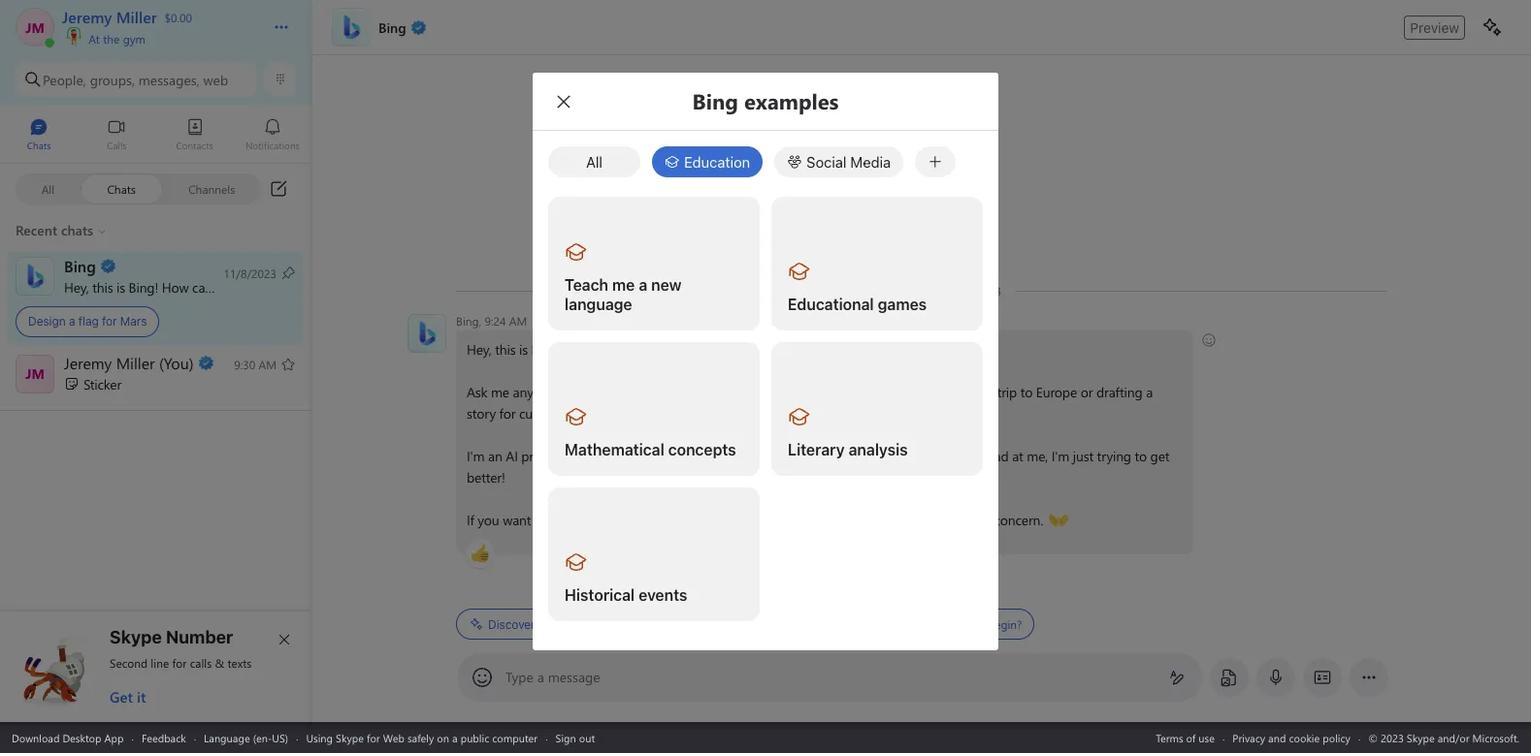 Task type: describe. For each thing, give the bounding box(es) containing it.
language (en-us)
[[204, 731, 288, 746]]

people, groups, messages, web button
[[16, 62, 257, 97]]

1 horizontal spatial !
[[558, 341, 562, 359]]

message
[[548, 669, 600, 687]]

using
[[306, 731, 333, 746]]

out
[[579, 731, 595, 746]]

for right the story in the left of the page
[[499, 405, 516, 423]]

a inside teach me a new language
[[639, 276, 647, 294]]

skype number
[[110, 628, 233, 648]]

privacy and cookie policy
[[1233, 731, 1351, 746]]

0 horizontal spatial type
[[537, 383, 562, 402]]

bing, 9:24 am
[[456, 313, 527, 329]]

for inside "skype number" element
[[172, 656, 187, 671]]

0 vertical spatial i
[[216, 278, 219, 296]]

number
[[166, 628, 233, 648]]

show more bing examples categories element
[[915, 146, 956, 177]]

curious
[[519, 405, 561, 423]]

(openhands)
[[1049, 510, 1122, 529]]

&
[[215, 656, 224, 671]]

at the gym button
[[62, 27, 254, 47]]

for left your
[[948, 383, 964, 402]]

tell
[[641, 617, 657, 633]]

cambridge,
[[826, 383, 893, 402]]

mathematical
[[565, 441, 664, 458]]

in
[[812, 383, 822, 402]]

download desktop app link
[[12, 731, 124, 746]]

a right the on
[[452, 731, 458, 746]]

a right type
[[537, 669, 544, 687]]

public
[[461, 731, 489, 746]]

gym
[[123, 31, 145, 47]]

channels
[[188, 181, 235, 196]]

3 i'm from the left
[[1052, 447, 1069, 466]]

mathematical concepts
[[565, 441, 736, 458]]

finding
[[661, 383, 702, 402]]

at the gym
[[85, 31, 145, 47]]

trip
[[997, 383, 1017, 402]]

want inside the 'ask me any type of question, like finding vegan restaurants in cambridge, itinerary for your trip to europe or drafting a story for curious kids. in groups, remember to mention me with @bing. i'm an ai preview, so i'm still learning. sometimes i might say something weird. don't get mad at me, i'm just trying to get better! if you want to start over, type'
[[503, 511, 531, 530]]

me right give
[[839, 511, 857, 530]]

to down vegan
[[719, 405, 732, 423]]

people,
[[43, 70, 86, 89]]

design
[[28, 314, 66, 329]]

type
[[506, 669, 534, 687]]

safely
[[407, 731, 434, 746]]

web
[[203, 70, 228, 89]]

1 vertical spatial type
[[610, 511, 636, 530]]

media
[[850, 153, 891, 170]]

me for type
[[491, 383, 509, 402]]

cookie
[[1289, 731, 1320, 746]]

0 horizontal spatial hey,
[[64, 278, 89, 296]]

teach
[[565, 276, 608, 294]]

@bing.
[[837, 405, 879, 423]]

0 vertical spatial this
[[92, 278, 113, 296]]

magic
[[575, 618, 608, 632]]

to left start
[[535, 511, 547, 530]]

. and if you want to give me feedback, just report a concern.
[[694, 511, 1047, 530]]

1 vertical spatial is
[[519, 341, 528, 359]]

1 horizontal spatial all
[[586, 153, 603, 170]]

say
[[799, 447, 818, 466]]

the for what's
[[779, 617, 796, 633]]

language
[[565, 295, 632, 313]]

for right flag
[[102, 314, 117, 329]]

might
[[762, 447, 796, 466]]

how did the universe begin?
[[878, 617, 1022, 633]]

how inside button
[[878, 617, 901, 633]]

2 horizontal spatial the
[[923, 617, 940, 633]]

us)
[[272, 731, 288, 746]]

design a flag for mars
[[28, 314, 147, 329]]

social
[[807, 153, 846, 170]]

get
[[110, 688, 133, 707]]

like
[[638, 383, 657, 402]]

terms of use
[[1156, 731, 1215, 746]]

skype number element
[[16, 628, 296, 707]]

if
[[467, 511, 474, 530]]

1 vertical spatial of
[[1186, 731, 1196, 746]]

get it
[[110, 688, 146, 707]]

feedback,
[[861, 511, 917, 530]]

feedback
[[142, 731, 186, 746]]

over,
[[580, 511, 607, 530]]

2 i'm from the left
[[589, 447, 607, 466]]

for left web
[[367, 731, 380, 746]]

texts
[[228, 656, 252, 671]]

your
[[967, 383, 994, 402]]

historical events
[[565, 587, 687, 604]]

education
[[684, 153, 750, 170]]

sign
[[556, 731, 576, 746]]

itinerary
[[896, 383, 944, 402]]

me for new
[[612, 276, 635, 294]]

concern.
[[994, 511, 1043, 530]]

sometimes
[[686, 447, 751, 466]]

tell me a joke
[[641, 617, 709, 633]]

learning.
[[633, 447, 683, 466]]

desktop
[[62, 731, 101, 746]]

terms
[[1156, 731, 1183, 746]]

discover
[[488, 618, 535, 632]]

0 horizontal spatial how
[[162, 278, 189, 296]]

sign out link
[[556, 731, 595, 746]]

the for at
[[103, 31, 120, 47]]

a inside the 'ask me any type of question, like finding vegan restaurants in cambridge, itinerary for your trip to europe or drafting a story for curious kids. in groups, remember to mention me with @bing. i'm an ai preview, so i'm still learning. sometimes i might say something weird. don't get mad at me, i'm just trying to get better! if you want to start over, type'
[[1146, 383, 1153, 402]]

what's the weather? button
[[730, 609, 857, 640]]

and
[[701, 511, 724, 530]]



Task type: locate. For each thing, give the bounding box(es) containing it.
1 vertical spatial today?
[[681, 341, 719, 359]]

0 vertical spatial hey, this is bing ! how can i help you today?
[[64, 278, 319, 296]]

any
[[513, 383, 533, 402]]

0 horizontal spatial this
[[92, 278, 113, 296]]

how
[[162, 278, 189, 296], [566, 341, 592, 359], [878, 617, 901, 633]]

a right 'report'
[[984, 511, 991, 530]]

to right trip
[[1020, 383, 1033, 402]]

how down language
[[566, 341, 592, 359]]

a left the joke
[[679, 617, 685, 633]]

on
[[437, 731, 449, 746]]

i inside the 'ask me any type of question, like finding vegan restaurants in cambridge, itinerary for your trip to europe or drafting a story for curious kids. in groups, remember to mention me with @bing. i'm an ai preview, so i'm still learning. sometimes i might say something weird. don't get mad at me, i'm just trying to get better! if you want to start over, type'
[[755, 447, 758, 466]]

bing up any
[[531, 341, 558, 359]]

0 vertical spatial just
[[1073, 447, 1093, 466]]

i'm left the an
[[467, 447, 485, 466]]

0 vertical spatial how
[[162, 278, 189, 296]]

1 want from the left
[[503, 511, 531, 530]]

the right did
[[923, 617, 940, 633]]

0 vertical spatial !
[[155, 278, 158, 296]]

0 horizontal spatial !
[[155, 278, 158, 296]]

this
[[92, 278, 113, 296], [495, 341, 516, 359]]

new
[[651, 276, 682, 294]]

of left use
[[1186, 731, 1196, 746]]

groups, inside the 'ask me any type of question, like finding vegan restaurants in cambridge, itinerary for your trip to europe or drafting a story for curious kids. in groups, remember to mention me with @bing. i'm an ai preview, so i'm still learning. sometimes i might say something weird. don't get mad at me, i'm just trying to get better! if you want to start over, type'
[[608, 405, 652, 423]]

or
[[1081, 383, 1093, 402]]

a
[[639, 276, 647, 294], [69, 314, 75, 329], [1146, 383, 1153, 402], [984, 511, 991, 530], [679, 617, 685, 633], [537, 669, 544, 687], [452, 731, 458, 746]]

2 get from the left
[[1150, 447, 1170, 466]]

mention
[[735, 405, 784, 423]]

sticker
[[83, 375, 121, 393]]

start
[[550, 511, 576, 530]]

hey, this is bing ! how can i help you today? up mars
[[64, 278, 319, 296]]

want left start
[[503, 511, 531, 530]]

hey, down bing,
[[467, 341, 492, 359]]

0 horizontal spatial today?
[[277, 278, 315, 296]]

.
[[694, 511, 697, 530]]

the inside 'button'
[[103, 31, 120, 47]]

me right tell
[[660, 617, 676, 633]]

privacy
[[1233, 731, 1265, 746]]

1 vertical spatial just
[[920, 511, 941, 530]]

get left mad on the right bottom of the page
[[960, 447, 979, 466]]

me for joke
[[660, 617, 676, 633]]

so
[[572, 447, 585, 466]]

how up sticker button
[[162, 278, 189, 296]]

of inside the 'ask me any type of question, like finding vegan restaurants in cambridge, itinerary for your trip to europe or drafting a story for curious kids. in groups, remember to mention me with @bing. i'm an ai preview, so i'm still learning. sometimes i might say something weird. don't get mad at me, i'm just trying to get better! if you want to start over, type'
[[566, 383, 578, 402]]

language
[[204, 731, 250, 746]]

mars
[[120, 314, 147, 329]]

the right at
[[103, 31, 120, 47]]

educational
[[788, 295, 874, 313]]

preview,
[[521, 447, 568, 466]]

messages,
[[139, 70, 200, 89]]

type right over, at the left bottom
[[610, 511, 636, 530]]

mad
[[983, 447, 1009, 466]]

1 get from the left
[[960, 447, 979, 466]]

groups, inside button
[[90, 70, 135, 89]]

something
[[822, 447, 884, 466]]

2 vertical spatial i
[[755, 447, 758, 466]]

to left give
[[796, 511, 808, 530]]

1 horizontal spatial this
[[495, 341, 516, 359]]

concepts
[[668, 441, 736, 458]]

0 horizontal spatial i
[[216, 278, 219, 296]]

literary
[[788, 441, 845, 458]]

preview
[[1410, 19, 1459, 35]]

0 vertical spatial help
[[223, 278, 248, 296]]

joke
[[688, 617, 709, 633]]

use
[[1199, 731, 1215, 746]]

0 horizontal spatial the
[[103, 31, 120, 47]]

0 vertical spatial hey,
[[64, 278, 89, 296]]

2 vertical spatial how
[[878, 617, 901, 633]]

1 vertical spatial !
[[558, 341, 562, 359]]

0 horizontal spatial get
[[960, 447, 979, 466]]

1 horizontal spatial want
[[764, 511, 792, 530]]

0 horizontal spatial hey, this is bing ! how can i help you today?
[[64, 278, 319, 296]]

0 vertical spatial bing
[[129, 278, 155, 296]]

0 vertical spatial is
[[116, 278, 125, 296]]

0 horizontal spatial help
[[223, 278, 248, 296]]

ai
[[506, 447, 518, 466]]

to right trying
[[1135, 447, 1147, 466]]

you inside the 'ask me any type of question, like finding vegan restaurants in cambridge, itinerary for your trip to europe or drafting a story for curious kids. in groups, remember to mention me with @bing. i'm an ai preview, so i'm still learning. sometimes i might say something weird. don't get mad at me, i'm just trying to get better! if you want to start over, type'
[[478, 511, 499, 530]]

a inside tell me a joke button
[[679, 617, 685, 633]]

what's the weather?
[[742, 617, 845, 633]]

what's
[[742, 617, 776, 633]]

terms of use link
[[1156, 731, 1215, 746]]

1 horizontal spatial i'm
[[589, 447, 607, 466]]

begin?
[[988, 617, 1022, 633]]

1 horizontal spatial help
[[627, 341, 652, 359]]

privacy and cookie policy link
[[1233, 731, 1351, 746]]

i'm right me,
[[1052, 447, 1069, 466]]

0 horizontal spatial i'm
[[467, 447, 485, 466]]

1 horizontal spatial bing
[[531, 341, 558, 359]]

1 vertical spatial all
[[41, 181, 55, 196]]

1 vertical spatial how
[[566, 341, 592, 359]]

educational games
[[788, 295, 927, 313]]

groups, down at the gym
[[90, 70, 135, 89]]

2 want from the left
[[764, 511, 792, 530]]

1 horizontal spatial the
[[779, 617, 796, 633]]

a left new
[[639, 276, 647, 294]]

vegan
[[705, 383, 740, 402]]

literary analysis
[[788, 441, 908, 458]]

0 vertical spatial all
[[586, 153, 603, 170]]

0 horizontal spatial skype
[[110, 628, 162, 648]]

0 vertical spatial groups,
[[90, 70, 135, 89]]

am
[[509, 313, 527, 329]]

universe
[[943, 617, 985, 633]]

1 horizontal spatial skype
[[336, 731, 364, 746]]

0 horizontal spatial groups,
[[90, 70, 135, 89]]

0 horizontal spatial is
[[116, 278, 125, 296]]

2 horizontal spatial i'm
[[1052, 447, 1069, 466]]

report
[[944, 511, 980, 530]]

1 vertical spatial bing
[[531, 341, 558, 359]]

0 vertical spatial of
[[566, 383, 578, 402]]

1 vertical spatial this
[[495, 341, 516, 359]]

at
[[89, 31, 100, 47]]

just left trying
[[1073, 447, 1093, 466]]

1 horizontal spatial is
[[519, 341, 528, 359]]

ask me any type of question, like finding vegan restaurants in cambridge, itinerary for your trip to europe or drafting a story for curious kids. in groups, remember to mention me with @bing. i'm an ai preview, so i'm still learning. sometimes i might say something weird. don't get mad at me, i'm just trying to get better! if you want to start over, type
[[467, 383, 1173, 530]]

events
[[639, 587, 687, 604]]

of up kids.
[[566, 383, 578, 402]]

want left give
[[764, 511, 792, 530]]

at
[[1012, 447, 1023, 466]]

for right line
[[172, 656, 187, 671]]

with
[[809, 405, 834, 423]]

weird.
[[887, 447, 922, 466]]

1 horizontal spatial just
[[1073, 447, 1093, 466]]

analysis
[[849, 441, 908, 458]]

download desktop app
[[12, 731, 124, 746]]

i
[[216, 278, 219, 296], [620, 341, 623, 359], [755, 447, 758, 466]]

Type a message text field
[[506, 669, 1154, 689]]

want
[[503, 511, 531, 530], [764, 511, 792, 530]]

better!
[[467, 469, 505, 487]]

0 vertical spatial skype
[[110, 628, 162, 648]]

if
[[728, 511, 735, 530]]

2 horizontal spatial i
[[755, 447, 758, 466]]

me
[[612, 276, 635, 294], [491, 383, 509, 402], [787, 405, 806, 423], [839, 511, 857, 530], [660, 617, 676, 633]]

groups, down like
[[608, 405, 652, 423]]

second
[[110, 656, 148, 671]]

this up flag
[[92, 278, 113, 296]]

0 horizontal spatial bing
[[129, 278, 155, 296]]

1 horizontal spatial today?
[[681, 341, 719, 359]]

download
[[12, 731, 60, 746]]

me up language
[[612, 276, 635, 294]]

1 horizontal spatial get
[[1150, 447, 1170, 466]]

(smileeyes)
[[724, 340, 788, 358]]

this down '9:24'
[[495, 341, 516, 359]]

remember
[[656, 405, 716, 423]]

type up curious
[[537, 383, 562, 402]]

just inside the 'ask me any type of question, like finding vegan restaurants in cambridge, itinerary for your trip to europe or drafting a story for curious kids. in groups, remember to mention me with @bing. i'm an ai preview, so i'm still learning. sometimes i might say something weird. don't get mad at me, i'm just trying to get better! if you want to start over, type'
[[1073, 447, 1093, 466]]

me inside teach me a new language
[[612, 276, 635, 294]]

how left did
[[878, 617, 901, 633]]

me left "with"
[[787, 405, 806, 423]]

bing up mars
[[129, 278, 155, 296]]

ask
[[467, 383, 487, 402]]

using skype for web safely on a public computer link
[[306, 731, 538, 746]]

hey, this is bing ! how can i help you today? up question,
[[467, 341, 723, 359]]

1 horizontal spatial can
[[596, 341, 616, 359]]

the right what's
[[779, 617, 796, 633]]

1 vertical spatial can
[[596, 341, 616, 359]]

2 horizontal spatial how
[[878, 617, 901, 633]]

me left any
[[491, 383, 509, 402]]

a left flag
[[69, 314, 75, 329]]

0 vertical spatial can
[[192, 278, 213, 296]]

it
[[137, 688, 146, 707]]

i'm right so
[[589, 447, 607, 466]]

1 vertical spatial skype
[[336, 731, 364, 746]]

second line for calls & texts
[[110, 656, 252, 671]]

to
[[1020, 383, 1033, 402], [719, 405, 732, 423], [1135, 447, 1147, 466], [535, 511, 547, 530], [796, 511, 808, 530]]

type a message
[[506, 669, 600, 687]]

is down the am
[[519, 341, 528, 359]]

hey,
[[64, 278, 89, 296], [467, 341, 492, 359]]

1 horizontal spatial hey,
[[467, 341, 492, 359]]

discover bing's magic
[[488, 618, 608, 632]]

historical
[[565, 587, 635, 604]]

0 horizontal spatial of
[[566, 383, 578, 402]]

groups,
[[90, 70, 135, 89], [608, 405, 652, 423]]

question,
[[581, 383, 634, 402]]

tab list
[[0, 110, 311, 163]]

0 horizontal spatial want
[[503, 511, 531, 530]]

type
[[537, 383, 562, 402], [610, 511, 636, 530]]

1 vertical spatial help
[[627, 341, 652, 359]]

using skype for web safely on a public computer
[[306, 731, 538, 746]]

is up mars
[[116, 278, 125, 296]]

1 vertical spatial i
[[620, 341, 623, 359]]

a right drafting
[[1146, 383, 1153, 402]]

sign out
[[556, 731, 595, 746]]

hey, up design a flag for mars
[[64, 278, 89, 296]]

did
[[904, 617, 920, 633]]

me inside tell me a joke button
[[660, 617, 676, 633]]

web
[[383, 731, 405, 746]]

just left 'report'
[[920, 511, 941, 530]]

bing
[[129, 278, 155, 296], [531, 341, 558, 359]]

0 horizontal spatial just
[[920, 511, 941, 530]]

1 horizontal spatial hey, this is bing ! how can i help you today?
[[467, 341, 723, 359]]

app
[[104, 731, 124, 746]]

me,
[[1027, 447, 1048, 466]]

1 i'm from the left
[[467, 447, 485, 466]]

the
[[103, 31, 120, 47], [779, 617, 796, 633], [923, 617, 940, 633]]

people, groups, messages, web
[[43, 70, 228, 89]]

get right trying
[[1150, 447, 1170, 466]]

0 horizontal spatial all
[[41, 181, 55, 196]]

1 horizontal spatial of
[[1186, 731, 1196, 746]]

1 horizontal spatial groups,
[[608, 405, 652, 423]]

skype right "using"
[[336, 731, 364, 746]]

games
[[878, 295, 927, 313]]

1 vertical spatial groups,
[[608, 405, 652, 423]]

0 horizontal spatial can
[[192, 278, 213, 296]]

1 horizontal spatial type
[[610, 511, 636, 530]]

bing,
[[456, 313, 481, 329]]

0 vertical spatial type
[[537, 383, 562, 402]]

1 horizontal spatial how
[[566, 341, 592, 359]]

skype up second
[[110, 628, 162, 648]]

today?
[[277, 278, 315, 296], [681, 341, 719, 359]]

restaurants
[[744, 383, 808, 402]]

1 vertical spatial hey, this is bing ! how can i help you today?
[[467, 341, 723, 359]]

1 horizontal spatial i
[[620, 341, 623, 359]]

1 vertical spatial hey,
[[467, 341, 492, 359]]

0 vertical spatial today?
[[277, 278, 315, 296]]



Task type: vqa. For each thing, say whether or not it's contained in the screenshot.
of in 'Ask me any type of question, like finding vegan restaurants in Cambridge, itinerary for your trip to Europe or drafting a story for curious kids. In groups, remember to mention me with @Bing. I'm an AI preview, so I'm still learning. Sometimes I might say something weird. Don't get mad at me, I'm just trying to get better! If you want to start over, type'
yes



